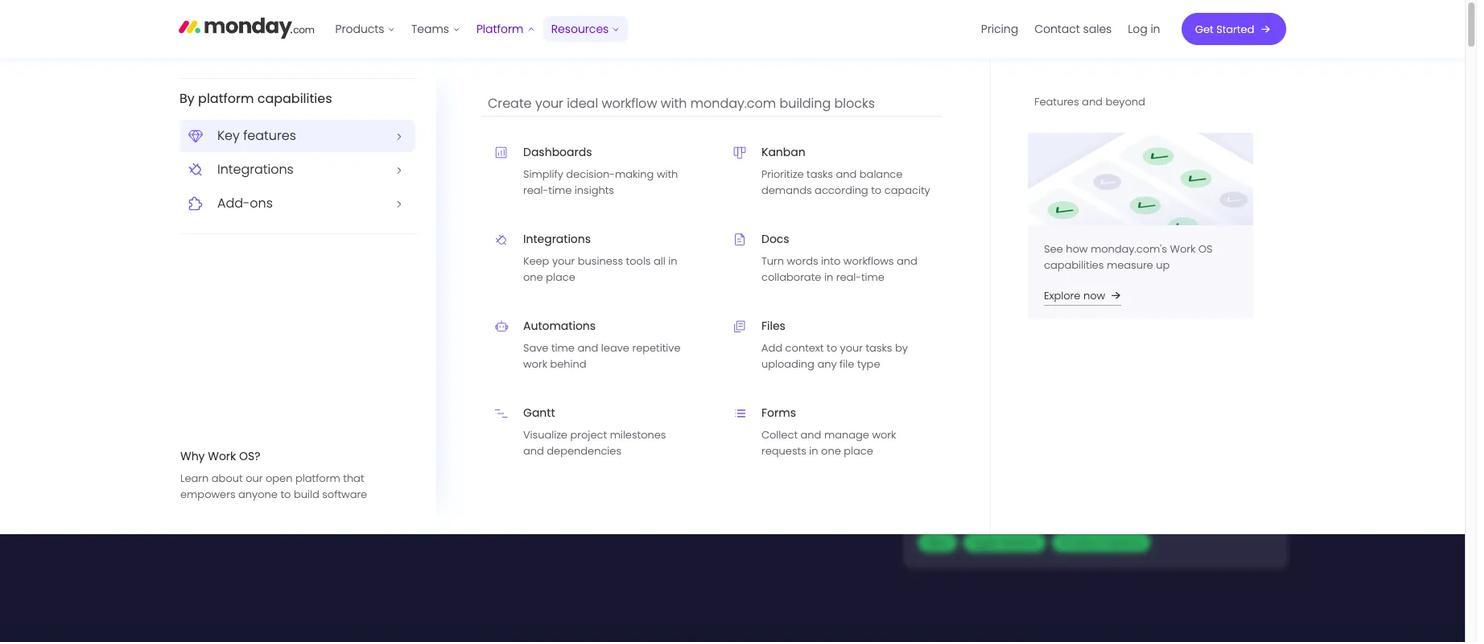 Task type: vqa. For each thing, say whether or not it's contained in the screenshot.
our
yes



Task type: describe. For each thing, give the bounding box(es) containing it.
to left ensure
[[107, 125, 117, 140]]

and inside the platform where all your processes, tools, and teams work together, powered by monday products.
[[571, 319, 606, 344]]

platform link
[[469, 16, 543, 42]]

started
[[1217, 21, 1255, 37]]

all inside the integrations keep your business tools all in one place
[[654, 254, 666, 269]]

project
[[570, 428, 607, 443]]

to inside dev ship better products, from concept to launch.
[[1029, 502, 1040, 517]]

better
[[1008, 485, 1039, 501]]

simplify
[[523, 167, 563, 182]]

have
[[180, 125, 206, 140]]

✦
[[304, 457, 313, 473]]

byateam image image
[[1028, 133, 1253, 225]]

list inside main element
[[974, 0, 1169, 58]]

with for workflow
[[661, 94, 687, 113]]

1 horizontal spatial on
[[399, 457, 412, 473]]

together,
[[224, 351, 303, 376]]

on inside dialog
[[314, 125, 328, 140]]

we
[[24, 125, 41, 140]]

and inside "gantt visualize project milestones and dependencies"
[[523, 444, 544, 459]]

main submenu element
[[0, 58, 1465, 535]]

now for explore
[[1084, 288, 1105, 304]]

designed
[[179, 180, 426, 251]]

ons
[[250, 194, 273, 213]]

integrations for integrations keep your business tools all in one place
[[523, 231, 591, 247]]

activities.
[[613, 125, 660, 140]]

products to power every team
[[905, 166, 1097, 184]]

how
[[1066, 242, 1088, 257]]

products.
[[496, 351, 579, 376]]

uploading
[[762, 357, 815, 372]]

tools
[[626, 254, 651, 269]]

work inside why work os? learn about our open platform that empowers anyone to build software
[[208, 448, 236, 465]]

conference
[[695, 68, 769, 86]]

resources list item
[[543, 0, 628, 58]]

teams for agile teams
[[1002, 535, 1038, 551]]

elevate
[[555, 68, 604, 86]]

close.
[[1022, 375, 1051, 390]]

and inside docs turn words into workflows and collaborate in real-time
[[897, 254, 918, 269]]

time inside dashboards simplify decision-making with real-time insights
[[548, 183, 572, 198]]

marketing
[[557, 125, 610, 140]]

register now >
[[927, 68, 1022, 86]]

words
[[787, 254, 818, 269]]

collect
[[762, 428, 798, 443]]

get started button
[[1182, 13, 1286, 45]]

milestones
[[610, 428, 666, 443]]

we use cookies to ensure you have the best experience on our site, to analyze traffic, and enhance our marketing activities.
[[24, 125, 660, 140]]

every
[[1024, 166, 1059, 184]]

any
[[817, 357, 837, 372]]

card
[[228, 457, 253, 473]]

dev ship better products, from concept to launch.
[[983, 461, 1118, 517]]

see
[[1044, 242, 1063, 257]]

type
[[857, 357, 880, 372]]

powered
[[308, 351, 386, 376]]

to left power
[[964, 166, 977, 184]]

hits
[[772, 68, 794, 86]]

platform for by
[[198, 89, 254, 108]]

monday.com
[[691, 94, 776, 113]]

our
[[627, 68, 650, 86]]

why
[[180, 448, 205, 465]]

context
[[785, 341, 824, 356]]

contact sales
[[1035, 21, 1112, 37]]

all inside the platform where all your processes, tools, and teams work together, powered by monday products.
[[355, 319, 375, 344]]

to inside sales crm streamline the sales cycle, from lead to close.
[[1009, 375, 1019, 390]]

credit
[[195, 457, 225, 473]]

operations
[[1193, 282, 1255, 298]]

files
[[762, 318, 786, 334]]

create your ideal workflow with monday.com building blocks
[[488, 94, 875, 113]]

teams for product teams
[[1107, 535, 1143, 551]]

automations
[[523, 318, 596, 334]]

and inside kanban prioritize tasks and balance demands according to capacity
[[836, 167, 857, 182]]

>
[[1015, 68, 1022, 86]]

log
[[1128, 21, 1148, 37]]

dev
[[983, 461, 1010, 481]]

capabilities inside the see how monday.com's work os capabilities measure up
[[1044, 258, 1104, 273]]

open
[[266, 471, 293, 486]]

demands
[[762, 183, 812, 198]]

tasks inside files add context to your tasks by uploading any file type
[[866, 341, 892, 356]]

into
[[821, 254, 841, 269]]

from inside sales crm streamline the sales cycle, from lead to close.
[[1123, 359, 1147, 374]]

integrations for integrations
[[217, 161, 294, 179]]

to inside why work os? learn about our open platform that empowers anyone to build software
[[280, 487, 291, 502]]

ship
[[983, 485, 1005, 501]]

save
[[523, 341, 549, 356]]

by
[[180, 89, 195, 108]]

platform for the
[[215, 319, 291, 344]]

until
[[522, 68, 552, 86]]

workflows
[[844, 254, 894, 269]]

gantt
[[523, 405, 555, 421]]

from inside work management manage all aspects of work, from strategy to execution.
[[983, 249, 1008, 264]]

why work os? learn about our open platform that empowers anyone to build software
[[180, 448, 367, 502]]

online
[[653, 68, 692, 86]]

your inside the integrations keep your business tools all in one place
[[552, 254, 575, 269]]

execution.
[[1069, 249, 1122, 264]]

team
[[1063, 166, 1097, 184]]

14th
[[880, 68, 904, 86]]

strategy
[[1010, 249, 1053, 264]]

screens
[[798, 68, 848, 86]]

add-ons
[[217, 194, 273, 213]]

built for everyone.
[[179, 237, 649, 309]]

platform inside why work os? learn about our open platform that empowers anyone to build software
[[295, 471, 340, 486]]

blocks
[[834, 94, 875, 113]]

sales for ops
[[978, 408, 1008, 424]]

2 horizontal spatial our
[[537, 125, 554, 140]]

features
[[1034, 94, 1079, 109]]

plan
[[440, 457, 463, 473]]

with for making
[[657, 167, 678, 182]]

site,
[[351, 125, 370, 140]]

work inside the see how monday.com's work os capabilities measure up
[[1170, 242, 1196, 257]]

built
[[179, 237, 295, 309]]

in inside docs turn words into workflows and collaborate in real-time
[[824, 270, 833, 285]]

for for built
[[307, 237, 378, 309]]

to right site,
[[373, 125, 384, 140]]

turn
[[762, 254, 784, 269]]

month
[[451, 68, 495, 86]]

no credit card needed   ✦    unlimited time on free plan
[[179, 457, 463, 473]]

docs turn words into workflows and collaborate in real-time
[[762, 231, 918, 285]]

work inside the platform where all your processes, tools, and teams work together, powered by monday products.
[[179, 351, 219, 376]]

key
[[217, 127, 240, 145]]

log in link
[[1120, 16, 1169, 42]]

build
[[294, 487, 319, 502]]

and inside dialog
[[464, 125, 485, 140]]

products for products
[[335, 21, 384, 37]]



Task type: locate. For each thing, give the bounding box(es) containing it.
the platform where all your processes, tools, and teams work together, powered by monday products.
[[179, 319, 667, 376]]

with inside dashboards simplify decision-making with real-time insights
[[657, 167, 678, 182]]

work down save
[[523, 357, 547, 372]]

1 vertical spatial the
[[1041, 359, 1058, 374]]

1 horizontal spatial for
[[438, 180, 509, 251]]

r&d
[[927, 535, 949, 551]]

platform up the together,
[[215, 319, 291, 344]]

building
[[780, 94, 831, 113]]

product teams
[[1060, 535, 1143, 551]]

sales inside sales crm streamline the sales cycle, from lead to close.
[[1061, 359, 1088, 374]]

0 horizontal spatial tasks
[[807, 167, 833, 182]]

cookies for all
[[1268, 126, 1310, 141]]

creative
[[1123, 282, 1171, 298]]

decision-
[[566, 167, 615, 182]]

tasks inside kanban prioritize tasks and balance demands according to capacity
[[807, 167, 833, 182]]

your up 'file' at bottom right
[[840, 341, 863, 356]]

your inside the platform where all your processes, tools, and teams work together, powered by monday products.
[[380, 319, 418, 344]]

work inside work management manage all aspects of work, from strategy to execution.
[[983, 209, 1019, 229]]

1 horizontal spatial real-
[[836, 270, 861, 285]]

dec
[[851, 68, 876, 86]]

automations save time and leave repetitive work behind
[[523, 318, 681, 372]]

with right the making
[[657, 167, 678, 182]]

pricing link
[[974, 16, 1027, 42]]

work inside forms collect and manage work requests in one place
[[872, 428, 896, 443]]

kanban prioritize tasks and balance demands according to capacity
[[762, 144, 930, 198]]

tasks up according
[[807, 167, 833, 182]]

2 horizontal spatial work
[[872, 428, 896, 443]]

0 horizontal spatial work
[[179, 351, 219, 376]]

to inside kanban prioritize tasks and balance demands according to capacity
[[871, 183, 882, 198]]

all up strategy
[[1029, 233, 1041, 248]]

to inside work management manage all aspects of work, from strategy to execution.
[[1056, 249, 1067, 264]]

work inside automations save time and leave repetitive work behind
[[523, 357, 547, 372]]

by
[[895, 341, 908, 356], [391, 351, 412, 376]]

our up dashboards
[[537, 125, 554, 140]]

sales up streamline
[[983, 335, 1021, 355]]

1 horizontal spatial tasks
[[866, 341, 892, 356]]

0 horizontal spatial by
[[391, 351, 412, 376]]

our inside why work os? learn about our open platform that empowers anyone to build software
[[246, 471, 263, 486]]

0 horizontal spatial real-
[[523, 183, 548, 198]]

time
[[548, 183, 572, 198], [861, 270, 885, 285], [551, 341, 575, 356], [373, 457, 396, 473]]

0 horizontal spatial integrations
[[217, 161, 294, 179]]

0 vertical spatial real-
[[523, 183, 548, 198]]

now inside the main submenu element
[[1084, 288, 1105, 304]]

our left site,
[[331, 125, 348, 140]]

from
[[983, 249, 1008, 264], [1123, 359, 1147, 374], [1093, 485, 1118, 501]]

1 horizontal spatial by
[[895, 341, 908, 356]]

pricing
[[982, 21, 1019, 37]]

all right accept at the top of page
[[1252, 126, 1265, 141]]

work.
[[522, 180, 662, 251]]

0 vertical spatial capabilities
[[257, 89, 332, 108]]

0 vertical spatial sales
[[983, 335, 1021, 355]]

1 list from the left
[[0, 0, 1465, 642]]

all up 'powered'
[[355, 319, 375, 344]]

streamline
[[983, 359, 1039, 374]]

unlimited
[[321, 457, 370, 473]]

1 horizontal spatial teams
[[1002, 535, 1038, 551]]

2 vertical spatial from
[[1093, 485, 1118, 501]]

1 horizontal spatial place
[[844, 444, 873, 459]]

the
[[209, 125, 226, 140], [1041, 359, 1058, 374]]

and inside forms collect and manage work requests in one place
[[801, 428, 821, 443]]

register
[[927, 68, 982, 86]]

integrations down key features
[[217, 161, 294, 179]]

1 horizontal spatial one
[[821, 444, 841, 459]]

in right tools
[[668, 254, 678, 269]]

by inside files add context to your tasks by uploading any file type
[[895, 341, 908, 356]]

anyone
[[238, 487, 278, 502]]

one for integrations
[[523, 270, 543, 285]]

1 vertical spatial products
[[905, 166, 961, 184]]

the left best at the top left
[[209, 125, 226, 140]]

sales for crm
[[983, 335, 1021, 355]]

0 vertical spatial platform
[[198, 89, 254, 108]]

in down the into
[[824, 270, 833, 285]]

1 vertical spatial place
[[844, 444, 873, 459]]

place inside forms collect and manage work requests in one place
[[844, 444, 873, 459]]

sales
[[983, 335, 1021, 355], [978, 408, 1008, 424]]

integrations up keep
[[523, 231, 591, 247]]

0 horizontal spatial for
[[307, 237, 378, 309]]

create
[[488, 94, 532, 113]]

0 vertical spatial products
[[335, 21, 384, 37]]

wm white image
[[918, 212, 970, 263]]

1 horizontal spatial our
[[331, 125, 348, 140]]

products link
[[327, 16, 404, 42]]

time inside automations save time and leave repetitive work behind
[[551, 341, 575, 356]]

1 vertical spatial integrations
[[523, 231, 591, 247]]

one inside forms collect and manage work requests in one place
[[821, 444, 841, 459]]

teams right agile
[[1002, 535, 1038, 551]]

main element
[[0, 0, 1465, 642]]

0 horizontal spatial products
[[335, 21, 384, 37]]

one
[[523, 270, 543, 285], [821, 444, 841, 459]]

from inside dev ship better products, from concept to launch.
[[1093, 485, 1118, 501]]

ideal
[[567, 94, 598, 113]]

0 horizontal spatial one
[[523, 270, 543, 285]]

making
[[615, 167, 654, 182]]

cookies right use
[[65, 125, 104, 140]]

1 horizontal spatial from
[[1093, 485, 1118, 501]]

empowers
[[180, 487, 235, 502]]

accept all cookies button
[[1197, 118, 1323, 148]]

all right tools
[[654, 254, 666, 269]]

teams
[[611, 319, 667, 344], [1002, 535, 1038, 551], [1107, 535, 1143, 551]]

cookies inside button
[[1268, 126, 1310, 141]]

monday
[[417, 351, 492, 376]]

2 list from the left
[[974, 0, 1169, 58]]

to down the aspects
[[1056, 249, 1067, 264]]

files add context to your tasks by uploading any file type
[[762, 318, 908, 372]]

2 horizontal spatial from
[[1123, 359, 1147, 374]]

capabilities up experience
[[257, 89, 332, 108]]

0 vertical spatial work
[[983, 209, 1019, 229]]

key features
[[217, 127, 296, 145]]

your down 'until'
[[535, 94, 563, 113]]

insights
[[575, 183, 614, 198]]

teams inside the platform where all your processes, tools, and teams work together, powered by monday products.
[[611, 319, 667, 344]]

to down open
[[280, 487, 291, 502]]

with
[[661, 94, 687, 113], [657, 167, 678, 182]]

work right manage
[[872, 428, 896, 443]]

your inside files add context to your tasks by uploading any file type
[[840, 341, 863, 356]]

keep
[[523, 254, 549, 269]]

tasks up type
[[866, 341, 892, 356]]

log in
[[1128, 21, 1161, 37]]

os?
[[239, 448, 261, 465]]

measure
[[1107, 258, 1153, 273]]

real- inside docs turn words into workflows and collaborate in real-time
[[836, 270, 861, 285]]

teams right the product
[[1107, 535, 1143, 551]]

the inside dialog
[[209, 125, 226, 140]]

1 vertical spatial one
[[821, 444, 841, 459]]

teams link
[[404, 16, 469, 42]]

dashboards
[[523, 144, 592, 161]]

designed for work.
[[179, 180, 662, 251]]

forms collect and manage work requests in one place
[[762, 405, 896, 459]]

cookies for use
[[65, 125, 104, 140]]

capabilities
[[257, 89, 332, 108], [1044, 258, 1104, 273]]

to down balance
[[871, 183, 882, 198]]

real- down simplify
[[523, 183, 548, 198]]

from down manage
[[983, 249, 1008, 264]]

your down built for everyone.
[[380, 319, 418, 344]]

on
[[314, 125, 328, 140], [399, 457, 412, 473]]

sales left ops
[[978, 408, 1008, 424]]

0 vertical spatial on
[[314, 125, 328, 140]]

place down keep
[[546, 270, 575, 285]]

1 vertical spatial real-
[[836, 270, 861, 285]]

time inside docs turn words into workflows and collaborate in real-time
[[861, 270, 885, 285]]

dialog containing we use cookies to ensure you have the best experience on our site, to analyze traffic, and enhance our marketing activities.
[[0, 105, 1465, 161]]

real- down the into
[[836, 270, 861, 285]]

experience
[[254, 125, 312, 140]]

work down the
[[179, 351, 219, 376]]

1 vertical spatial work
[[1170, 242, 1196, 257]]

0 horizontal spatial from
[[983, 249, 1008, 264]]

dependencies
[[547, 444, 622, 459]]

0 vertical spatial with
[[661, 94, 687, 113]]

resources link
[[543, 16, 628, 42]]

from right cycle,
[[1123, 359, 1147, 374]]

needed
[[255, 457, 296, 473]]

1 horizontal spatial work
[[523, 357, 547, 372]]

in inside forms collect and manage work requests in one place
[[809, 444, 818, 459]]

2 vertical spatial work
[[208, 448, 236, 465]]

in right requests
[[809, 444, 818, 459]]

capacity
[[885, 183, 930, 198]]

1 vertical spatial capabilities
[[1044, 258, 1104, 273]]

0 horizontal spatial cookies
[[65, 125, 104, 140]]

products left the teams
[[335, 21, 384, 37]]

1 horizontal spatial the
[[1041, 359, 1058, 374]]

✨
[[607, 68, 623, 86]]

1 vertical spatial on
[[399, 457, 412, 473]]

1 horizontal spatial work
[[983, 209, 1019, 229]]

now left > on the right of page
[[985, 68, 1013, 86]]

up
[[1156, 258, 1170, 273]]

0 horizontal spatial work
[[208, 448, 236, 465]]

left
[[498, 68, 519, 86]]

0 horizontal spatial teams
[[611, 319, 667, 344]]

by inside the platform where all your processes, tools, and teams work together, powered by monday products.
[[391, 351, 412, 376]]

sales inside button
[[1084, 21, 1112, 37]]

place down manage
[[844, 444, 873, 459]]

our up anyone at bottom
[[246, 471, 263, 486]]

0 vertical spatial integrations
[[217, 161, 294, 179]]

1 vertical spatial platform
[[215, 319, 291, 344]]

the inside sales crm streamline the sales cycle, from lead to close.
[[1041, 359, 1058, 374]]

resources
[[551, 21, 609, 37]]

products for products to power every team
[[905, 166, 961, 184]]

lead
[[983, 375, 1006, 390]]

0 vertical spatial tasks
[[807, 167, 833, 182]]

contact sales button
[[1027, 16, 1120, 42]]

get started
[[1196, 21, 1255, 37]]

your right keep
[[552, 254, 575, 269]]

by platform capabilities
[[180, 89, 332, 108]]

sales ops
[[978, 408, 1032, 424]]

products
[[335, 21, 384, 37], [905, 166, 961, 184]]

our
[[331, 125, 348, 140], [537, 125, 554, 140], [246, 471, 263, 486]]

capabilities down how
[[1044, 258, 1104, 273]]

explore
[[1044, 288, 1081, 304]]

1 vertical spatial sales
[[1061, 359, 1088, 374]]

1 vertical spatial tasks
[[866, 341, 892, 356]]

software
[[322, 487, 367, 502]]

0 vertical spatial now
[[985, 68, 1013, 86]]

1 horizontal spatial integrations
[[523, 231, 591, 247]]

products inside list
[[335, 21, 384, 37]]

work
[[983, 209, 1019, 229], [1170, 242, 1196, 257], [208, 448, 236, 465]]

one inside the integrations keep your business tools all in one place
[[523, 270, 543, 285]]

work,
[[1101, 233, 1127, 248]]

with down the online
[[661, 94, 687, 113]]

all inside work management manage all aspects of work, from strategy to execution.
[[1029, 233, 1041, 248]]

tasks
[[807, 167, 833, 182], [866, 341, 892, 356]]

cookies
[[65, 125, 104, 140], [1268, 126, 1310, 141]]

os
[[1199, 242, 1213, 257]]

time down simplify
[[548, 183, 572, 198]]

dialog
[[0, 105, 1465, 161]]

one down manage
[[821, 444, 841, 459]]

hp asset dark bg image
[[0, 626, 1465, 642]]

1 horizontal spatial products
[[905, 166, 961, 184]]

0 horizontal spatial the
[[209, 125, 226, 140]]

list containing pricing
[[974, 0, 1169, 58]]

learn
[[180, 471, 209, 486]]

2 horizontal spatial work
[[1170, 242, 1196, 257]]

0 horizontal spatial capabilities
[[257, 89, 332, 108]]

leave
[[601, 341, 629, 356]]

0 vertical spatial one
[[523, 270, 543, 285]]

0 horizontal spatial on
[[314, 125, 328, 140]]

teams down tools
[[611, 319, 667, 344]]

to up the any
[[827, 341, 837, 356]]

1 vertical spatial with
[[657, 167, 678, 182]]

0 vertical spatial sales
[[1084, 21, 1112, 37]]

place for integrations
[[546, 270, 575, 285]]

2 horizontal spatial teams
[[1107, 535, 1143, 551]]

now for register
[[985, 68, 1013, 86]]

1 vertical spatial sales
[[978, 408, 1008, 424]]

real- inside dashboards simplify decision-making with real-time insights
[[523, 183, 548, 198]]

integrations inside the integrations keep your business tools all in one place
[[523, 231, 591, 247]]

crm
[[1025, 335, 1058, 355]]

0 horizontal spatial now
[[985, 68, 1013, 86]]

collaborate
[[762, 270, 821, 285]]

cookies right accept at the top of page
[[1268, 126, 1310, 141]]

products,
[[1042, 485, 1091, 501]]

0 vertical spatial place
[[546, 270, 575, 285]]

work left 'os' in the right of the page
[[1170, 242, 1196, 257]]

0 vertical spatial from
[[983, 249, 1008, 264]]

from right products,
[[1093, 485, 1118, 501]]

according
[[815, 183, 868, 198]]

0 horizontal spatial our
[[246, 471, 263, 486]]

time right that
[[373, 457, 396, 473]]

the up close.
[[1041, 359, 1058, 374]]

0 vertical spatial the
[[209, 125, 226, 140]]

1 vertical spatial now
[[1084, 288, 1105, 304]]

work up about
[[208, 448, 236, 465]]

sales right "contact"
[[1084, 21, 1112, 37]]

to inside files add context to your tasks by uploading any file type
[[827, 341, 837, 356]]

monday.com logo image
[[179, 10, 314, 44]]

2 vertical spatial platform
[[295, 471, 340, 486]]

monday.com's
[[1091, 242, 1167, 257]]

time down the workflows
[[861, 270, 885, 285]]

platform up best at the top left
[[198, 89, 254, 108]]

and inside automations save time and leave repetitive work behind
[[578, 341, 598, 356]]

best
[[229, 125, 252, 140]]

platform up build at the left bottom of page
[[295, 471, 340, 486]]

power
[[981, 166, 1021, 184]]

1 horizontal spatial cookies
[[1268, 126, 1310, 141]]

contact
[[1035, 21, 1081, 37]]

on left "free"
[[399, 457, 412, 473]]

work up manage
[[983, 209, 1019, 229]]

place for forms
[[844, 444, 873, 459]]

products right balance
[[905, 166, 961, 184]]

docs
[[762, 231, 789, 247]]

all inside "accept all cookies" button
[[1252, 126, 1265, 141]]

1 horizontal spatial now
[[1084, 288, 1105, 304]]

to down streamline
[[1009, 375, 1019, 390]]

now right explore
[[1084, 288, 1105, 304]]

sales inside sales crm streamline the sales cycle, from lead to close.
[[983, 335, 1021, 355]]

time up behind
[[551, 341, 575, 356]]

balance
[[860, 167, 903, 182]]

on right experience
[[314, 125, 328, 140]]

list
[[0, 0, 1465, 642], [974, 0, 1169, 58]]

one down keep
[[523, 270, 543, 285]]

add
[[762, 341, 783, 356]]

for for designed
[[438, 180, 509, 251]]

accept
[[1210, 126, 1249, 141]]

in inside the integrations keep your business tools all in one place
[[668, 254, 678, 269]]

0 horizontal spatial place
[[546, 270, 575, 285]]

sales left cycle,
[[1061, 359, 1088, 374]]

aspects
[[1044, 233, 1085, 248]]

in right log
[[1151, 21, 1161, 37]]

list containing by platform capabilities
[[0, 0, 1465, 642]]

platform inside the platform where all your processes, tools, and teams work together, powered by monday products.
[[215, 319, 291, 344]]

features and beyond
[[1034, 94, 1145, 109]]

see how monday.com's work os capabilities measure up
[[1044, 242, 1213, 273]]

1 horizontal spatial capabilities
[[1044, 258, 1104, 273]]

place inside the integrations keep your business tools all in one place
[[546, 270, 575, 285]]

1 month left until elevate ✨ our online conference hits screens dec 14th
[[443, 68, 908, 86]]

one for forms
[[821, 444, 841, 459]]

now
[[985, 68, 1013, 86], [1084, 288, 1105, 304]]

1 vertical spatial from
[[1123, 359, 1147, 374]]

to down better on the right of the page
[[1029, 502, 1040, 517]]



